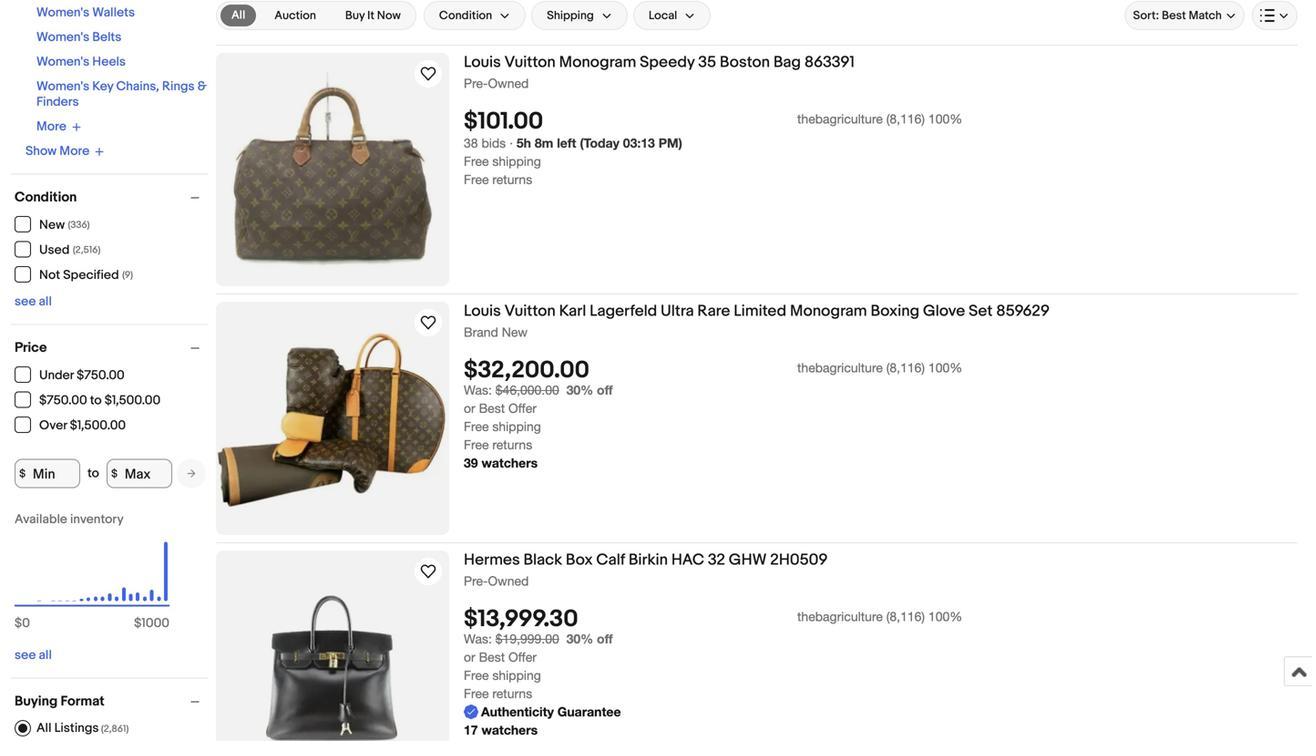 Task type: vqa. For each thing, say whether or not it's contained in the screenshot.
the bottommost required
no



Task type: describe. For each thing, give the bounding box(es) containing it.
(2,516)
[[73, 244, 101, 256]]

2 free from the top
[[464, 172, 489, 187]]

(9)
[[122, 269, 133, 281]]

glove
[[924, 302, 966, 321]]

(today
[[580, 136, 620, 151]]

women's wallets link
[[36, 5, 135, 21]]

4 free from the top
[[464, 437, 489, 452]]

863391
[[805, 53, 855, 72]]

boston
[[720, 53, 770, 72]]

hermes
[[464, 551, 520, 570]]

(8,116) for thebagriculture (8,116) 100% was: $46,000.00 30% off or best offer free shipping free returns 39 watchers
[[887, 360, 926, 375]]

8m
[[535, 136, 554, 151]]

returns for thebagriculture (8,116) 100% was: $46,000.00 30% off or best offer free shipping free returns 39 watchers
[[493, 437, 533, 452]]

women's key chains, rings & finders link
[[36, 79, 207, 110]]

boxing
[[871, 302, 920, 321]]

thebagriculture for thebagriculture (8,116) 100% was: $46,000.00 30% off or best offer free shipping free returns 39 watchers
[[798, 360, 883, 375]]

859629
[[997, 302, 1050, 321]]

17
[[464, 723, 478, 738]]

brand
[[464, 325, 499, 340]]

offer for $46,000.00
[[509, 401, 537, 416]]

·
[[510, 136, 513, 151]]

$ up buying
[[15, 616, 22, 631]]

vuitton for $101.00
[[505, 53, 556, 72]]

speedy
[[640, 53, 695, 72]]

buy
[[345, 8, 365, 23]]

offer for $19,999.00
[[509, 650, 537, 665]]

louis for $32,200.00
[[464, 302, 501, 321]]

watch hermes black box calf birkin hac 32 ghw 2h0509 image
[[418, 561, 439, 583]]

$46,000.00
[[496, 383, 560, 398]]

hermes black box calf birkin hac 32 ghw 2h0509 image
[[216, 590, 450, 741]]

see for price
[[15, 648, 36, 663]]

louis vuitton karl lagerfeld ultra rare limited monogram boxing glove set 859629 image
[[216, 330, 450, 507]]

show
[[26, 144, 57, 159]]

owned inside hermes black box calf birkin hac 32 ghw 2h0509 pre-owned
[[488, 574, 529, 589]]

auction
[[275, 8, 316, 23]]

1000
[[142, 616, 170, 631]]

bids
[[482, 136, 506, 151]]

buy it now
[[345, 8, 401, 23]]

new inside "louis vuitton karl lagerfeld ultra rare limited monogram boxing glove set 859629 brand new"
[[502, 325, 528, 340]]

$ 1000
[[134, 616, 170, 631]]

sort: best match button
[[1126, 1, 1246, 30]]

3 women's from the top
[[36, 54, 89, 70]]

shipping button
[[532, 1, 628, 30]]

6 free from the top
[[464, 686, 489, 701]]

show more button
[[26, 144, 104, 159]]

was: for $19,999.00
[[464, 632, 492, 647]]

listing options selector. list view selected. image
[[1261, 8, 1290, 23]]

0 vertical spatial $1,500.00
[[105, 393, 161, 408]]

buying format
[[15, 693, 105, 710]]

buying
[[15, 693, 58, 710]]

over $1,500.00 link
[[15, 417, 127, 434]]

1 vertical spatial condition button
[[15, 189, 208, 206]]

hermes black box calf birkin hac 32 ghw 2h0509 pre-owned
[[464, 551, 828, 589]]

1 vertical spatial $1,500.00
[[70, 418, 126, 434]]

louis vuitton karl lagerfeld ultra rare limited monogram boxing glove set 859629 brand new
[[464, 302, 1050, 340]]

not
[[39, 268, 60, 283]]

1 free from the top
[[464, 154, 489, 169]]

$32,200.00
[[464, 357, 590, 385]]

under $750.00 link
[[15, 367, 126, 383]]

all for all
[[232, 8, 245, 22]]

$19,999.00
[[496, 632, 560, 647]]

buying format button
[[15, 693, 208, 710]]

watchers inside thebagriculture (8,116) 100% was: $46,000.00 30% off or best offer free shipping free returns 39 watchers
[[482, 456, 538, 471]]

left
[[557, 136, 577, 151]]

chains,
[[116, 79, 159, 94]]

wallets
[[92, 5, 135, 21]]

sort:
[[1134, 8, 1160, 23]]

listings
[[54, 721, 99, 736]]

see all button for price
[[15, 648, 52, 663]]

inventory
[[70, 512, 124, 527]]

specified
[[63, 268, 119, 283]]

lagerfeld
[[590, 302, 658, 321]]

0 vertical spatial condition button
[[424, 1, 526, 30]]

belts
[[92, 30, 122, 45]]

1 vertical spatial to
[[88, 466, 99, 481]]

watch louis vuitton monogram speedy 35 boston bag 863391 image
[[418, 63, 439, 85]]

heels
[[92, 54, 126, 70]]

over
[[39, 418, 67, 434]]

now
[[377, 8, 401, 23]]

0 vertical spatial to
[[90, 393, 102, 408]]

guarantee
[[558, 705, 621, 720]]

shipping for thebagriculture (8,116) 100% was: $19,999.00 30% off or best offer free shipping free returns authenticity guarantee 17 watchers
[[493, 668, 541, 683]]

best for thebagriculture (8,116) 100% was: $46,000.00 30% off or best offer free shipping free returns 39 watchers
[[479, 401, 505, 416]]

it
[[368, 8, 375, 23]]

39
[[464, 456, 478, 471]]

thebagriculture (8,116) 100% 38 bids · 5h 8m left (today 03:13 pm) free shipping free returns
[[464, 111, 963, 187]]

1 women's from the top
[[36, 5, 89, 21]]

owned inside louis vuitton monogram speedy 35 boston bag 863391 pre-owned
[[488, 76, 529, 91]]

All selected text field
[[232, 7, 245, 24]]

under
[[39, 368, 74, 383]]

(2,861)
[[101, 723, 129, 735]]

bag
[[774, 53, 802, 72]]

thebagriculture (8,116) 100% was: $46,000.00 30% off or best offer free shipping free returns 39 watchers
[[464, 360, 963, 471]]

authenticity
[[481, 705, 554, 720]]

shipping
[[547, 8, 594, 23]]

all link
[[221, 5, 256, 26]]

30% for $19,999.00
[[567, 632, 594, 647]]

pm)
[[659, 136, 683, 151]]

0 vertical spatial more
[[36, 119, 66, 134]]

1 vertical spatial condition
[[15, 189, 77, 206]]

match
[[1190, 8, 1223, 23]]

available inventory
[[15, 512, 124, 527]]

louis vuitton karl lagerfeld ultra rare limited monogram boxing glove set 859629 link
[[464, 302, 1298, 324]]

women's heels link
[[36, 54, 126, 70]]

buy it now link
[[335, 5, 412, 26]]

32
[[708, 551, 726, 570]]

karl
[[559, 302, 587, 321]]

pre- inside hermes black box calf birkin hac 32 ghw 2h0509 pre-owned
[[464, 574, 488, 589]]

louis vuitton monogram speedy 35 boston bag 863391 heading
[[464, 53, 855, 72]]

watchers inside thebagriculture (8,116) 100% was: $19,999.00 30% off or best offer free shipping free returns authenticity guarantee 17 watchers
[[482, 723, 538, 738]]



Task type: locate. For each thing, give the bounding box(es) containing it.
vuitton down 'shipping' on the left of the page
[[505, 53, 556, 72]]

30% inside thebagriculture (8,116) 100% was: $19,999.00 30% off or best offer free shipping free returns authenticity guarantee 17 watchers
[[567, 632, 594, 647]]

1 was: from the top
[[464, 383, 492, 398]]

38
[[464, 136, 478, 151]]

was: for $46,000.00
[[464, 383, 492, 398]]

monogram
[[559, 53, 637, 72], [790, 302, 868, 321]]

1 horizontal spatial monogram
[[790, 302, 868, 321]]

1 see from the top
[[15, 294, 36, 310]]

pre- up $101.00
[[464, 76, 488, 91]]

(8,116) down hermes black box calf birkin hac 32 ghw 2h0509 link
[[887, 609, 926, 624]]

or for $19,999.00
[[464, 650, 476, 665]]

1 watchers from the top
[[482, 456, 538, 471]]

30%
[[567, 383, 594, 398], [567, 632, 594, 647]]

0 horizontal spatial monogram
[[559, 53, 637, 72]]

hac
[[672, 551, 705, 570]]

1 see all from the top
[[15, 294, 52, 310]]

shipping up authenticity
[[493, 668, 541, 683]]

returns inside thebagriculture (8,116) 100% 38 bids · 5h 8m left (today 03:13 pm) free shipping free returns
[[493, 172, 533, 187]]

was: left $46,000.00 at bottom
[[464, 383, 492, 398]]

2 watchers from the top
[[482, 723, 538, 738]]

not specified (9)
[[39, 268, 133, 283]]

2 see from the top
[[15, 648, 36, 663]]

0 vertical spatial see all button
[[15, 294, 52, 310]]

off for $19,999.00
[[597, 632, 613, 647]]

0 vertical spatial watchers
[[482, 456, 538, 471]]

see all button down 'not'
[[15, 294, 52, 310]]

women's up 'women's belts' link
[[36, 5, 89, 21]]

2 returns from the top
[[493, 437, 533, 452]]

1 vertical spatial was:
[[464, 632, 492, 647]]

30% right $19,999.00
[[567, 632, 594, 647]]

2 vertical spatial returns
[[493, 686, 533, 701]]

$ 0
[[15, 616, 30, 631]]

0 vertical spatial was:
[[464, 383, 492, 398]]

2 louis from the top
[[464, 302, 501, 321]]

0 vertical spatial 100%
[[929, 111, 963, 126]]

(8,116)
[[887, 111, 926, 126], [887, 360, 926, 375], [887, 609, 926, 624]]

1 vertical spatial all
[[36, 721, 51, 736]]

30% for $46,000.00
[[567, 383, 594, 398]]

owned
[[488, 76, 529, 91], [488, 574, 529, 589]]

women's down 'women's belts' link
[[36, 54, 89, 70]]

0 vertical spatial owned
[[488, 76, 529, 91]]

hermes black box calf birkin hac 32 ghw 2h0509 link
[[464, 551, 1298, 573]]

see down 0 on the bottom left
[[15, 648, 36, 663]]

1 vertical spatial off
[[597, 632, 613, 647]]

or
[[464, 401, 476, 416], [464, 650, 476, 665]]

monogram inside louis vuitton monogram speedy 35 boston bag 863391 pre-owned
[[559, 53, 637, 72]]

1 see all button from the top
[[15, 294, 52, 310]]

louis
[[464, 53, 501, 72], [464, 302, 501, 321]]

Authenticity Guarantee text field
[[464, 703, 621, 721]]

see all
[[15, 294, 52, 310], [15, 648, 52, 663]]

to up over $1,500.00
[[90, 393, 102, 408]]

all for condition
[[39, 294, 52, 310]]

ghw
[[729, 551, 767, 570]]

available
[[15, 512, 67, 527]]

1 vertical spatial owned
[[488, 574, 529, 589]]

shipping down $46,000.00 at bottom
[[493, 419, 541, 434]]

see all down 0 on the bottom left
[[15, 648, 52, 663]]

box
[[566, 551, 593, 570]]

1 vertical spatial see
[[15, 648, 36, 663]]

new right the brand
[[502, 325, 528, 340]]

0 vertical spatial vuitton
[[505, 53, 556, 72]]

was: inside thebagriculture (8,116) 100% was: $19,999.00 30% off or best offer free shipping free returns authenticity guarantee 17 watchers
[[464, 632, 492, 647]]

0 vertical spatial thebagriculture
[[798, 111, 883, 126]]

$ up 'buying format' dropdown button
[[134, 616, 142, 631]]

$750.00 up over $1,500.00 link
[[39, 393, 87, 408]]

show more
[[26, 144, 90, 159]]

30% inside thebagriculture (8,116) 100% was: $46,000.00 30% off or best offer free shipping free returns 39 watchers
[[567, 383, 594, 398]]

3 free from the top
[[464, 419, 489, 434]]

$1,500.00 up over $1,500.00
[[105, 393, 161, 408]]

1 vertical spatial more
[[60, 144, 90, 159]]

Minimum Value in $ text field
[[15, 459, 80, 488]]

louis vuitton monogram speedy 35 boston bag 863391 pre-owned
[[464, 53, 855, 91]]

1 owned from the top
[[488, 76, 529, 91]]

1 returns from the top
[[493, 172, 533, 187]]

was: left $19,999.00
[[464, 632, 492, 647]]

0 vertical spatial or
[[464, 401, 476, 416]]

shipping down ·
[[493, 154, 541, 169]]

all listings (2,861)
[[36, 721, 129, 736]]

pre- down hermes
[[464, 574, 488, 589]]

0 vertical spatial shipping
[[493, 154, 541, 169]]

vuitton
[[505, 53, 556, 72], [505, 302, 556, 321]]

1 vertical spatial 30%
[[567, 632, 594, 647]]

condition inside dropdown button
[[439, 8, 493, 23]]

pre- inside louis vuitton monogram speedy 35 boston bag 863391 pre-owned
[[464, 76, 488, 91]]

100% inside thebagriculture (8,116) 100% was: $46,000.00 30% off or best offer free shipping free returns 39 watchers
[[929, 360, 963, 375]]

1 vertical spatial all
[[39, 648, 52, 663]]

4 women's from the top
[[36, 79, 89, 94]]

thebagriculture down louis vuitton karl lagerfeld ultra rare limited monogram boxing glove set 859629 link
[[798, 360, 883, 375]]

5h
[[517, 136, 532, 151]]

thebagriculture down hermes black box calf birkin hac 32 ghw 2h0509 link
[[798, 609, 883, 624]]

condition button up watch louis vuitton monogram speedy 35 boston bag 863391 image
[[424, 1, 526, 30]]

1 vertical spatial pre-
[[464, 574, 488, 589]]

off inside thebagriculture (8,116) 100% was: $19,999.00 30% off or best offer free shipping free returns authenticity guarantee 17 watchers
[[597, 632, 613, 647]]

used (2,516)
[[39, 243, 101, 258]]

all for price
[[39, 648, 52, 663]]

0 vertical spatial (8,116)
[[887, 111, 926, 126]]

1 vertical spatial (8,116)
[[887, 360, 926, 375]]

louis vuitton karl lagerfeld ultra rare limited monogram boxing glove set 859629 heading
[[464, 302, 1050, 321]]

vuitton inside "louis vuitton karl lagerfeld ultra rare limited monogram boxing glove set 859629 brand new"
[[505, 302, 556, 321]]

best down $46,000.00 at bottom
[[479, 401, 505, 416]]

format
[[61, 693, 105, 710]]

or inside thebagriculture (8,116) 100% was: $19,999.00 30% off or best offer free shipping free returns authenticity guarantee 17 watchers
[[464, 650, 476, 665]]

3 shipping from the top
[[493, 668, 541, 683]]

0 vertical spatial 30%
[[567, 383, 594, 398]]

0 vertical spatial all
[[39, 294, 52, 310]]

offer down $46,000.00 at bottom
[[509, 401, 537, 416]]

1 vertical spatial watchers
[[482, 723, 538, 738]]

1 vertical spatial see all
[[15, 648, 52, 663]]

0 vertical spatial all
[[232, 8, 245, 22]]

condition up new (336) in the top of the page
[[15, 189, 77, 206]]

thebagriculture inside thebagriculture (8,116) 100% was: $46,000.00 30% off or best offer free shipping free returns 39 watchers
[[798, 360, 883, 375]]

vuitton left karl
[[505, 302, 556, 321]]

0 horizontal spatial condition button
[[15, 189, 208, 206]]

local
[[649, 8, 678, 23]]

1 vertical spatial monogram
[[790, 302, 868, 321]]

100%
[[929, 111, 963, 126], [929, 360, 963, 375], [929, 609, 963, 624]]

off right $46,000.00 at bottom
[[597, 383, 613, 398]]

1 vertical spatial offer
[[509, 650, 537, 665]]

 (2,861) Items text field
[[99, 723, 129, 735]]

best for thebagriculture (8,116) 100% was: $19,999.00 30% off or best offer free shipping free returns authenticity guarantee 17 watchers
[[479, 650, 505, 665]]

1 pre- from the top
[[464, 76, 488, 91]]

100% inside thebagriculture (8,116) 100% was: $19,999.00 30% off or best offer free shipping free returns authenticity guarantee 17 watchers
[[929, 609, 963, 624]]

1 vertical spatial louis
[[464, 302, 501, 321]]

1 vertical spatial returns
[[493, 437, 533, 452]]

0 vertical spatial see
[[15, 294, 36, 310]]

over $1,500.00
[[39, 418, 126, 434]]

0 vertical spatial best
[[1163, 8, 1187, 23]]

1 vertical spatial see all button
[[15, 648, 52, 663]]

$1,500.00 down $750.00 to $1,500.00
[[70, 418, 126, 434]]

2 vuitton from the top
[[505, 302, 556, 321]]

shipping inside thebagriculture (8,116) 100% 38 bids · 5h 8m left (today 03:13 pm) free shipping free returns
[[493, 154, 541, 169]]

owned up $101.00
[[488, 76, 529, 91]]

(8,116) inside thebagriculture (8,116) 100% was: $46,000.00 30% off or best offer free shipping free returns 39 watchers
[[887, 360, 926, 375]]

100% down louis vuitton monogram speedy 35 boston bag 863391 "link" in the top of the page
[[929, 111, 963, 126]]

see all down 'not'
[[15, 294, 52, 310]]

price
[[15, 340, 47, 356]]

offer down $19,999.00
[[509, 650, 537, 665]]

0 vertical spatial louis
[[464, 53, 501, 72]]

returns down ·
[[493, 172, 533, 187]]

see all button for condition
[[15, 294, 52, 310]]

1 100% from the top
[[929, 111, 963, 126]]

thebagriculture inside thebagriculture (8,116) 100% was: $19,999.00 30% off or best offer free shipping free returns authenticity guarantee 17 watchers
[[798, 609, 883, 624]]

1 horizontal spatial all
[[232, 8, 245, 22]]

1 thebagriculture from the top
[[798, 111, 883, 126]]

condition button
[[424, 1, 526, 30], [15, 189, 208, 206]]

more
[[36, 119, 66, 134], [60, 144, 90, 159]]

2 vertical spatial shipping
[[493, 668, 541, 683]]

or down $13,999.30
[[464, 650, 476, 665]]

rings
[[162, 79, 195, 94]]

condition up watch louis vuitton monogram speedy 35 boston bag 863391 image
[[439, 8, 493, 23]]

1 vertical spatial best
[[479, 401, 505, 416]]

$750.00 to $1,500.00 link
[[15, 392, 162, 408]]

2h0509
[[771, 551, 828, 570]]

was: inside thebagriculture (8,116) 100% was: $46,000.00 30% off or best offer free shipping free returns 39 watchers
[[464, 383, 492, 398]]

2 pre- from the top
[[464, 574, 488, 589]]

2 all from the top
[[39, 648, 52, 663]]

2 see all button from the top
[[15, 648, 52, 663]]

under $750.00
[[39, 368, 125, 383]]

returns inside thebagriculture (8,116) 100% was: $46,000.00 30% off or best offer free shipping free returns 39 watchers
[[493, 437, 533, 452]]

best inside thebagriculture (8,116) 100% was: $46,000.00 30% off or best offer free shipping free returns 39 watchers
[[479, 401, 505, 416]]

new (336)
[[39, 217, 90, 233]]

2 offer from the top
[[509, 650, 537, 665]]

1 vertical spatial $750.00
[[39, 393, 87, 408]]

2 or from the top
[[464, 650, 476, 665]]

0 horizontal spatial all
[[36, 721, 51, 736]]

women's up women's heels link
[[36, 30, 89, 45]]

100% for thebagriculture (8,116) 100% was: $19,999.00 30% off or best offer free shipping free returns authenticity guarantee 17 watchers
[[929, 609, 963, 624]]

0 vertical spatial returns
[[493, 172, 533, 187]]

all down buying
[[36, 721, 51, 736]]

auction link
[[264, 5, 327, 26]]

1 off from the top
[[597, 383, 613, 398]]

1 vertical spatial new
[[502, 325, 528, 340]]

0 vertical spatial $750.00
[[77, 368, 125, 383]]

0 vertical spatial see all
[[15, 294, 52, 310]]

0
[[22, 616, 30, 631]]

$1,500.00
[[105, 393, 161, 408], [70, 418, 126, 434]]

all for all listings (2,861)
[[36, 721, 51, 736]]

(8,116) for thebagriculture (8,116) 100% 38 bids · 5h 8m left (today 03:13 pm) free shipping free returns
[[887, 111, 926, 126]]

0 vertical spatial monogram
[[559, 53, 637, 72]]

0 vertical spatial new
[[39, 217, 65, 233]]

see all for price
[[15, 648, 52, 663]]

3 (8,116) from the top
[[887, 609, 926, 624]]

2 30% from the top
[[567, 632, 594, 647]]

2 (8,116) from the top
[[887, 360, 926, 375]]

shipping
[[493, 154, 541, 169], [493, 419, 541, 434], [493, 668, 541, 683]]

2 was: from the top
[[464, 632, 492, 647]]

louis vuitton monogram speedy 35 boston bag 863391 link
[[464, 53, 1298, 75]]

finders
[[36, 94, 79, 110]]

returns for thebagriculture (8,116) 100% was: $19,999.00 30% off or best offer free shipping free returns authenticity guarantee 17 watchers
[[493, 686, 533, 701]]

or inside thebagriculture (8,116) 100% was: $46,000.00 30% off or best offer free shipping free returns 39 watchers
[[464, 401, 476, 416]]

offer inside thebagriculture (8,116) 100% was: $19,999.00 30% off or best offer free shipping free returns authenticity guarantee 17 watchers
[[509, 650, 537, 665]]

best inside dropdown button
[[1163, 8, 1187, 23]]

1 vertical spatial thebagriculture
[[798, 360, 883, 375]]

1 vertical spatial vuitton
[[505, 302, 556, 321]]

off for $46,000.00
[[597, 383, 613, 398]]

shipping for thebagriculture (8,116) 100% was: $46,000.00 30% off or best offer free shipping free returns 39 watchers
[[493, 419, 541, 434]]

$750.00 up $750.00 to $1,500.00
[[77, 368, 125, 383]]

2 women's from the top
[[36, 30, 89, 45]]

1 30% from the top
[[567, 383, 594, 398]]

1 or from the top
[[464, 401, 476, 416]]

0 vertical spatial condition
[[439, 8, 493, 23]]

returns
[[493, 172, 533, 187], [493, 437, 533, 452], [493, 686, 533, 701]]

2 shipping from the top
[[493, 419, 541, 434]]

best right sort:
[[1163, 8, 1187, 23]]

thebagriculture down 863391
[[798, 111, 883, 126]]

off inside thebagriculture (8,116) 100% was: $46,000.00 30% off or best offer free shipping free returns 39 watchers
[[597, 383, 613, 398]]

$
[[19, 467, 26, 480], [111, 467, 118, 480], [15, 616, 22, 631], [134, 616, 142, 631]]

louis right watch louis vuitton monogram speedy 35 boston bag 863391 image
[[464, 53, 501, 72]]

more button
[[36, 119, 81, 134]]

used
[[39, 243, 70, 258]]

1 horizontal spatial new
[[502, 325, 528, 340]]

rare
[[698, 302, 731, 321]]

vuitton inside louis vuitton monogram speedy 35 boston bag 863391 pre-owned
[[505, 53, 556, 72]]

1 (8,116) from the top
[[887, 111, 926, 126]]

shipping inside thebagriculture (8,116) 100% was: $46,000.00 30% off or best offer free shipping free returns 39 watchers
[[493, 419, 541, 434]]

thebagriculture inside thebagriculture (8,116) 100% 38 bids · 5h 8m left (today 03:13 pm) free shipping free returns
[[798, 111, 883, 126]]

local button
[[634, 1, 711, 30]]

women's down women's heels link
[[36, 79, 89, 94]]

more up show more
[[36, 119, 66, 134]]

0 vertical spatial offer
[[509, 401, 537, 416]]

2 vertical spatial thebagriculture
[[798, 609, 883, 624]]

monogram left boxing
[[790, 302, 868, 321]]

100% down glove
[[929, 360, 963, 375]]

set
[[969, 302, 993, 321]]

louis up the brand
[[464, 302, 501, 321]]

5 free from the top
[[464, 668, 489, 683]]

limited
[[734, 302, 787, 321]]

1 vertical spatial or
[[464, 650, 476, 665]]

2 vertical spatial 100%
[[929, 609, 963, 624]]

offer inside thebagriculture (8,116) 100% was: $46,000.00 30% off or best offer free shipping free returns 39 watchers
[[509, 401, 537, 416]]

ultra
[[661, 302, 694, 321]]

see for condition
[[15, 294, 36, 310]]

&
[[198, 79, 207, 94]]

2 see all from the top
[[15, 648, 52, 663]]

3 100% from the top
[[929, 609, 963, 624]]

see
[[15, 294, 36, 310], [15, 648, 36, 663]]

watchers
[[482, 456, 538, 471], [482, 723, 538, 738]]

women's belts link
[[36, 30, 122, 45]]

louis inside "louis vuitton karl lagerfeld ultra rare limited monogram boxing glove set 859629 brand new"
[[464, 302, 501, 321]]

3 returns from the top
[[493, 686, 533, 701]]

$101.00
[[464, 108, 544, 136]]

0 vertical spatial off
[[597, 383, 613, 398]]

(8,116) inside thebagriculture (8,116) 100% was: $19,999.00 30% off or best offer free shipping free returns authenticity guarantee 17 watchers
[[887, 609, 926, 624]]

2 100% from the top
[[929, 360, 963, 375]]

$750.00 inside "link"
[[77, 368, 125, 383]]

see up 'price'
[[15, 294, 36, 310]]

hermes black box calf birkin hac 32 ghw 2h0509 heading
[[464, 551, 828, 570]]

$13,999.30
[[464, 606, 579, 634]]

returns up authenticity
[[493, 686, 533, 701]]

monogram down shipping dropdown button
[[559, 53, 637, 72]]

watchers right '39'
[[482, 456, 538, 471]]

pre-
[[464, 76, 488, 91], [464, 574, 488, 589]]

see all for condition
[[15, 294, 52, 310]]

watch louis vuitton karl lagerfeld ultra rare limited monogram boxing glove set 859629 image
[[418, 312, 439, 334]]

1 louis from the top
[[464, 53, 501, 72]]

(336)
[[68, 219, 90, 231]]

price button
[[15, 340, 208, 356]]

2 thebagriculture from the top
[[798, 360, 883, 375]]

thebagriculture
[[798, 111, 883, 126], [798, 360, 883, 375], [798, 609, 883, 624]]

off
[[597, 383, 613, 398], [597, 632, 613, 647]]

calf
[[597, 551, 625, 570]]

to right minimum value in $ text field
[[88, 466, 99, 481]]

all down 'not'
[[39, 294, 52, 310]]

(8,116) inside thebagriculture (8,116) 100% 38 bids · 5h 8m left (today 03:13 pm) free shipping free returns
[[887, 111, 926, 126]]

(8,116) for thebagriculture (8,116) 100% was: $19,999.00 30% off or best offer free shipping free returns authenticity guarantee 17 watchers
[[887, 609, 926, 624]]

birkin
[[629, 551, 668, 570]]

all
[[232, 8, 245, 22], [36, 721, 51, 736]]

returns down $46,000.00 at bottom
[[493, 437, 533, 452]]

100% for thebagriculture (8,116) 100% was: $46,000.00 30% off or best offer free shipping free returns 39 watchers
[[929, 360, 963, 375]]

women's wallets women's belts women's heels women's key chains, rings & finders
[[36, 5, 207, 110]]

or for $46,000.00
[[464, 401, 476, 416]]

Maximum Value in $ text field
[[107, 459, 172, 488]]

more down more button
[[60, 144, 90, 159]]

monogram inside "louis vuitton karl lagerfeld ultra rare limited monogram boxing glove set 859629 brand new"
[[790, 302, 868, 321]]

3 thebagriculture from the top
[[798, 609, 883, 624]]

0 horizontal spatial condition
[[15, 189, 77, 206]]

sort: best match
[[1134, 8, 1223, 23]]

vuitton for $32,200.00
[[505, 302, 556, 321]]

new up the used
[[39, 217, 65, 233]]

see all button down 0 on the bottom left
[[15, 648, 52, 663]]

1 offer from the top
[[509, 401, 537, 416]]

owned down hermes
[[488, 574, 529, 589]]

thebagriculture for thebagriculture (8,116) 100% 38 bids · 5h 8m left (today 03:13 pm) free shipping free returns
[[798, 111, 883, 126]]

2 vertical spatial best
[[479, 650, 505, 665]]

shipping inside thebagriculture (8,116) 100% was: $19,999.00 30% off or best offer free shipping free returns authenticity guarantee 17 watchers
[[493, 668, 541, 683]]

condition button up (336)
[[15, 189, 208, 206]]

all left auction on the top of the page
[[232, 8, 245, 22]]

louis vuitton monogram speedy 35 boston bag 863391 image
[[216, 53, 450, 286]]

(8,116) down boxing
[[887, 360, 926, 375]]

best down $19,999.00
[[479, 650, 505, 665]]

watchers down authenticity
[[482, 723, 538, 738]]

1 horizontal spatial condition button
[[424, 1, 526, 30]]

03:13
[[623, 136, 655, 151]]

0 vertical spatial pre-
[[464, 76, 488, 91]]

all up buying
[[39, 648, 52, 663]]

louis inside louis vuitton monogram speedy 35 boston bag 863391 pre-owned
[[464, 53, 501, 72]]

$ up inventory
[[111, 467, 118, 480]]

$750.00 to $1,500.00
[[39, 393, 161, 408]]

thebagriculture for thebagriculture (8,116) 100% was: $19,999.00 30% off or best offer free shipping free returns authenticity guarantee 17 watchers
[[798, 609, 883, 624]]

(8,116) down louis vuitton monogram speedy 35 boston bag 863391 "link" in the top of the page
[[887, 111, 926, 126]]

best inside thebagriculture (8,116) 100% was: $19,999.00 30% off or best offer free shipping free returns authenticity guarantee 17 watchers
[[479, 650, 505, 665]]

2 vertical spatial (8,116)
[[887, 609, 926, 624]]

35
[[699, 53, 717, 72]]

off up guarantee
[[597, 632, 613, 647]]

1 vertical spatial 100%
[[929, 360, 963, 375]]

1 shipping from the top
[[493, 154, 541, 169]]

100% down hermes black box calf birkin hac 32 ghw 2h0509 link
[[929, 609, 963, 624]]

2 owned from the top
[[488, 574, 529, 589]]

1 horizontal spatial condition
[[439, 8, 493, 23]]

100% inside thebagriculture (8,116) 100% 38 bids · 5h 8m left (today 03:13 pm) free shipping free returns
[[929, 111, 963, 126]]

100% for thebagriculture (8,116) 100% 38 bids · 5h 8m left (today 03:13 pm) free shipping free returns
[[929, 111, 963, 126]]

$ up available
[[19, 467, 26, 480]]

graph of available inventory between $0 and $1000+ image
[[15, 512, 170, 641]]

or up '39'
[[464, 401, 476, 416]]

returns inside thebagriculture (8,116) 100% was: $19,999.00 30% off or best offer free shipping free returns authenticity guarantee 17 watchers
[[493, 686, 533, 701]]

2 off from the top
[[597, 632, 613, 647]]

1 vertical spatial shipping
[[493, 419, 541, 434]]

was:
[[464, 383, 492, 398], [464, 632, 492, 647]]

louis for $101.00
[[464, 53, 501, 72]]

30% right $46,000.00 at bottom
[[567, 383, 594, 398]]

1 vuitton from the top
[[505, 53, 556, 72]]

1 all from the top
[[39, 294, 52, 310]]

0 horizontal spatial new
[[39, 217, 65, 233]]



